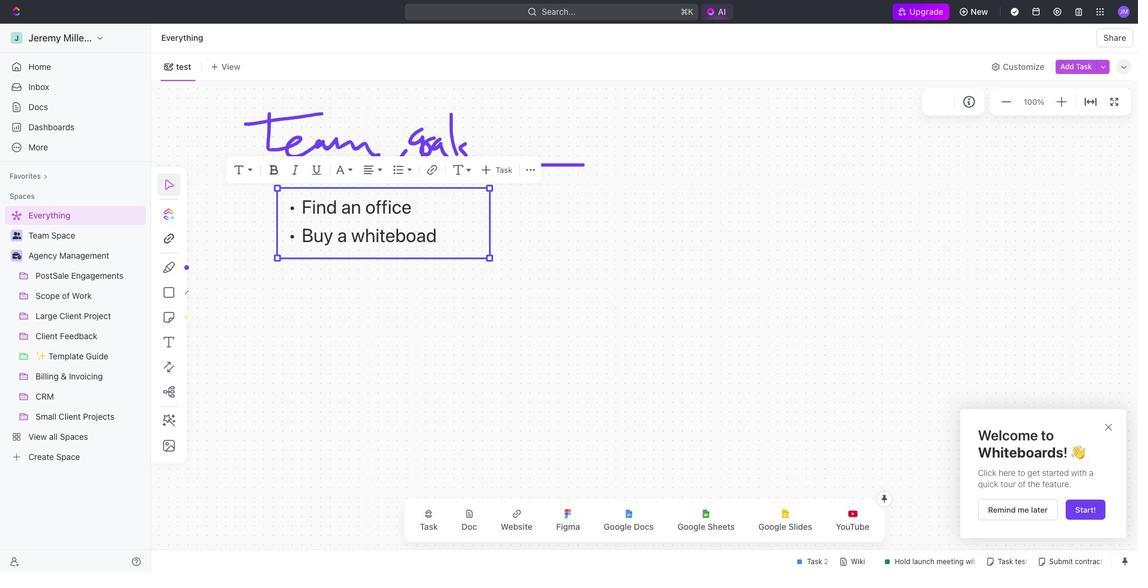 Task type: locate. For each thing, give the bounding box(es) containing it.
google for google docs
[[604, 522, 632, 532]]

1 horizontal spatial google
[[678, 522, 706, 532]]

0 vertical spatial view
[[222, 61, 241, 71]]

1 horizontal spatial to
[[1041, 427, 1054, 444]]

figma
[[556, 522, 580, 532]]

remind me later button
[[978, 500, 1058, 521]]

google inside 'button'
[[604, 522, 632, 532]]

dropdown menu image
[[406, 162, 414, 178]]

welcome to whiteboards ! 👋
[[978, 427, 1085, 461]]

billing & invoicing
[[36, 372, 103, 382]]

dashboards link
[[5, 118, 146, 137]]

everything link
[[158, 31, 206, 45], [5, 206, 143, 225]]

everything link up the test
[[158, 31, 206, 45]]

⌘k
[[681, 7, 694, 17]]

0 horizontal spatial a
[[337, 224, 347, 247]]

upgrade
[[910, 7, 944, 17]]

1 vertical spatial task
[[496, 165, 512, 175]]

0 horizontal spatial view
[[28, 432, 47, 442]]

1 horizontal spatial spaces
[[60, 432, 88, 442]]

website
[[501, 522, 533, 532]]

everything for the left everything link
[[28, 210, 70, 221]]

2 vertical spatial client
[[59, 412, 81, 422]]

everything inside tree
[[28, 210, 70, 221]]

to up whiteboards at the bottom
[[1041, 427, 1054, 444]]

to inside welcome to whiteboards ! 👋
[[1041, 427, 1054, 444]]

view for view
[[222, 61, 241, 71]]

1 vertical spatial a
[[1089, 468, 1094, 478]]

space down view all spaces 'link'
[[56, 452, 80, 462]]

client
[[59, 311, 82, 321], [36, 331, 58, 341], [59, 412, 81, 422]]

agency
[[28, 251, 57, 261]]

space up agency management at the left top of page
[[51, 231, 75, 241]]

client for small
[[59, 412, 81, 422]]

1 vertical spatial everything link
[[5, 206, 143, 225]]

view inside view all spaces 'link'
[[28, 432, 47, 442]]

google
[[604, 522, 632, 532], [678, 522, 706, 532], [759, 522, 786, 532]]

search...
[[542, 7, 576, 17]]

&
[[61, 372, 67, 382]]

everything
[[161, 33, 203, 43], [28, 210, 70, 221]]

0 horizontal spatial docs
[[28, 102, 48, 112]]

buy
[[302, 224, 333, 247]]

slides
[[789, 522, 812, 532]]

0 horizontal spatial everything link
[[5, 206, 143, 225]]

find
[[302, 196, 337, 218]]

customize button
[[988, 58, 1048, 75]]

0 vertical spatial a
[[337, 224, 347, 247]]

view button
[[206, 53, 245, 81]]

1 vertical spatial space
[[56, 452, 80, 462]]

client for large
[[59, 311, 82, 321]]

task
[[1076, 62, 1092, 71], [496, 165, 512, 175], [420, 522, 438, 532]]

spaces down small client projects
[[60, 432, 88, 442]]

to left get
[[1018, 468, 1025, 478]]

project
[[84, 311, 111, 321]]

task button
[[478, 162, 515, 178], [410, 503, 447, 539]]

view left all
[[28, 432, 47, 442]]

large client project
[[36, 311, 111, 321]]

view for view all spaces
[[28, 432, 47, 442]]

google left sheets
[[678, 522, 706, 532]]

0 horizontal spatial of
[[62, 291, 70, 301]]

client up view all spaces 'link'
[[59, 412, 81, 422]]

here
[[999, 468, 1016, 478]]

1 vertical spatial docs
[[634, 522, 654, 532]]

postsale engagements link
[[36, 267, 143, 286]]

google sheets
[[678, 522, 735, 532]]

google slides
[[759, 522, 812, 532]]

business time image
[[12, 253, 21, 260]]

docs inside the sidebar navigation
[[28, 102, 48, 112]]

create space link
[[5, 448, 143, 467]]

0 vertical spatial to
[[1041, 427, 1054, 444]]

1 vertical spatial spaces
[[60, 432, 88, 442]]

jeremy miller's workspace
[[28, 33, 147, 43]]

1 vertical spatial of
[[1018, 480, 1026, 490]]

2 vertical spatial task
[[420, 522, 438, 532]]

3 google from the left
[[759, 522, 786, 532]]

2 horizontal spatial google
[[759, 522, 786, 532]]

of left the
[[1018, 480, 1026, 490]]

1 vertical spatial task button
[[410, 503, 447, 539]]

engagements
[[71, 271, 124, 281]]

add task button
[[1056, 60, 1097, 74]]

jeremy miller's workspace, , element
[[11, 32, 23, 44]]

2 horizontal spatial task
[[1076, 62, 1092, 71]]

google right figma
[[604, 522, 632, 532]]

1 vertical spatial everything
[[28, 210, 70, 221]]

docs inside 'button'
[[634, 522, 654, 532]]

0 vertical spatial everything link
[[158, 31, 206, 45]]

0 vertical spatial space
[[51, 231, 75, 241]]

1 vertical spatial view
[[28, 432, 47, 442]]

0 horizontal spatial task button
[[410, 503, 447, 539]]

0 vertical spatial everything
[[161, 33, 203, 43]]

tree
[[5, 206, 146, 467]]

google for google sheets
[[678, 522, 706, 532]]

0 vertical spatial task button
[[478, 162, 515, 178]]

the
[[1028, 480, 1040, 490]]

0 vertical spatial docs
[[28, 102, 48, 112]]

0 horizontal spatial google
[[604, 522, 632, 532]]

a right buy
[[337, 224, 347, 247]]

1 horizontal spatial docs
[[634, 522, 654, 532]]

0 horizontal spatial task
[[420, 522, 438, 532]]

everything up the test
[[161, 33, 203, 43]]

docs
[[28, 102, 48, 112], [634, 522, 654, 532]]

ai
[[718, 7, 726, 17]]

spaces
[[9, 192, 35, 201], [60, 432, 88, 442]]

of left 'work'
[[62, 291, 70, 301]]

user group image
[[12, 232, 21, 240]]

remind
[[988, 506, 1016, 515]]

doc button
[[452, 503, 487, 539]]

billing & invoicing link
[[36, 368, 143, 387]]

1 google from the left
[[604, 522, 632, 532]]

a inside find an office buy a whiteboad
[[337, 224, 347, 247]]

0 vertical spatial of
[[62, 291, 70, 301]]

youtube button
[[827, 503, 879, 539]]

1 vertical spatial client
[[36, 331, 58, 341]]

✨
[[36, 352, 46, 362]]

small client projects link
[[36, 408, 143, 427]]

0 horizontal spatial everything
[[28, 210, 70, 221]]

everything link up team space link on the left top of the page
[[5, 206, 143, 225]]

0 horizontal spatial to
[[1018, 468, 1025, 478]]

client down large
[[36, 331, 58, 341]]

later
[[1031, 506, 1048, 515]]

projects
[[83, 412, 114, 422]]

share button
[[1097, 28, 1133, 47]]

agency management link
[[28, 247, 143, 266]]

view inside view button
[[222, 61, 241, 71]]

remind me later
[[988, 506, 1048, 515]]

view
[[222, 61, 241, 71], [28, 432, 47, 442]]

1 horizontal spatial a
[[1089, 468, 1094, 478]]

docs link
[[5, 98, 146, 117]]

1 horizontal spatial of
[[1018, 480, 1026, 490]]

test link
[[174, 58, 191, 75]]

client up client feedback
[[59, 311, 82, 321]]

1 horizontal spatial everything link
[[158, 31, 206, 45]]

2 google from the left
[[678, 522, 706, 532]]

a right "with"
[[1089, 468, 1094, 478]]

test
[[176, 61, 191, 71]]

tree containing everything
[[5, 206, 146, 467]]

everything up 'team space'
[[28, 210, 70, 221]]

1 vertical spatial to
[[1018, 468, 1025, 478]]

!
[[1064, 444, 1068, 461]]

to inside click here to get started with a quick tour of the feature.
[[1018, 468, 1025, 478]]

tree inside the sidebar navigation
[[5, 206, 146, 467]]

dialog
[[960, 410, 1126, 539]]

100% button
[[1021, 95, 1047, 109]]

guide
[[86, 352, 108, 362]]

1 horizontal spatial view
[[222, 61, 241, 71]]

postsale engagements
[[36, 271, 124, 281]]

view all spaces link
[[5, 428, 143, 447]]

0 vertical spatial spaces
[[9, 192, 35, 201]]

1 horizontal spatial everything
[[161, 33, 203, 43]]

all
[[49, 432, 58, 442]]

google left the slides
[[759, 522, 786, 532]]

0 vertical spatial client
[[59, 311, 82, 321]]

a
[[337, 224, 347, 247], [1089, 468, 1094, 478]]

postsale
[[36, 271, 69, 281]]

inbox
[[28, 82, 49, 92]]

view right the test
[[222, 61, 241, 71]]

spaces down "favorites" at left top
[[9, 192, 35, 201]]

with
[[1071, 468, 1087, 478]]

view button
[[206, 58, 245, 75]]



Task type: describe. For each thing, give the bounding box(es) containing it.
tour
[[1001, 480, 1016, 490]]

management
[[59, 251, 109, 261]]

add
[[1061, 62, 1074, 71]]

dialog containing ×
[[960, 410, 1126, 539]]

started
[[1042, 468, 1069, 478]]

google for google slides
[[759, 522, 786, 532]]

billing
[[36, 372, 59, 382]]

jm button
[[1115, 2, 1133, 21]]

a inside click here to get started with a quick tour of the feature.
[[1089, 468, 1094, 478]]

miller's
[[63, 33, 95, 43]]

of inside click here to get started with a quick tour of the feature.
[[1018, 480, 1026, 490]]

work
[[72, 291, 92, 301]]

click
[[978, 468, 997, 478]]

an
[[341, 196, 361, 218]]

× button
[[1104, 419, 1113, 435]]

home
[[28, 62, 51, 72]]

everything for top everything link
[[161, 33, 203, 43]]

✨ template guide
[[36, 352, 108, 362]]

website button
[[491, 503, 542, 539]]

1 horizontal spatial task
[[496, 165, 512, 175]]

team space
[[28, 231, 75, 241]]

dashboards
[[28, 122, 74, 132]]

new button
[[954, 2, 995, 21]]

start!
[[1075, 506, 1096, 515]]

invoicing
[[69, 372, 103, 382]]

office
[[365, 196, 412, 218]]

spaces inside 'link'
[[60, 432, 88, 442]]

workspace
[[98, 33, 147, 43]]

favorites button
[[5, 170, 53, 184]]

✨ template guide link
[[36, 347, 143, 366]]

large client project link
[[36, 307, 143, 326]]

0 horizontal spatial spaces
[[9, 192, 35, 201]]

feedback
[[60, 331, 97, 341]]

crm link
[[36, 388, 143, 407]]

share
[[1104, 33, 1126, 43]]

whiteboards
[[978, 444, 1064, 461]]

create space
[[28, 452, 80, 462]]

crm
[[36, 392, 54, 402]]

favorites
[[9, 172, 41, 181]]

jm
[[1120, 8, 1128, 15]]

customize
[[1003, 61, 1045, 71]]

google sheets button
[[668, 503, 744, 539]]

quick
[[978, 480, 999, 490]]

small
[[36, 412, 56, 422]]

team space link
[[28, 226, 143, 245]]

get
[[1028, 468, 1040, 478]]

me
[[1018, 506, 1029, 515]]

figma button
[[547, 503, 590, 539]]

1 horizontal spatial task button
[[478, 162, 515, 178]]

scope of work
[[36, 291, 92, 301]]

template
[[48, 352, 84, 362]]

sidebar navigation
[[0, 24, 154, 574]]

space for team space
[[51, 231, 75, 241]]

agency management
[[28, 251, 109, 261]]

jeremy
[[28, 33, 61, 43]]

👋
[[1071, 444, 1085, 461]]

more
[[28, 142, 48, 152]]

create
[[28, 452, 54, 462]]

scope of work link
[[36, 287, 143, 306]]

google docs
[[604, 522, 654, 532]]

doc
[[462, 522, 477, 532]]

ai button
[[701, 4, 733, 20]]

google docs button
[[594, 503, 663, 539]]

small client projects
[[36, 412, 114, 422]]

click here to get started with a quick tour of the feature.
[[978, 468, 1096, 490]]

welcome
[[978, 427, 1038, 444]]

whiteboad
[[351, 224, 437, 247]]

google slides button
[[749, 503, 822, 539]]

view all spaces
[[28, 432, 88, 442]]

space for create space
[[56, 452, 80, 462]]

start! button
[[1066, 500, 1106, 520]]

feature.
[[1042, 480, 1072, 490]]

youtube
[[836, 522, 870, 532]]

j
[[14, 33, 19, 42]]

upgrade link
[[893, 4, 949, 20]]

of inside tree
[[62, 291, 70, 301]]

client feedback link
[[36, 327, 143, 346]]

0 vertical spatial task
[[1076, 62, 1092, 71]]

find an office buy a whiteboad
[[302, 196, 437, 247]]

sheets
[[708, 522, 735, 532]]

100%
[[1024, 97, 1045, 107]]



Task type: vqa. For each thing, say whether or not it's contained in the screenshot.
fifth From
no



